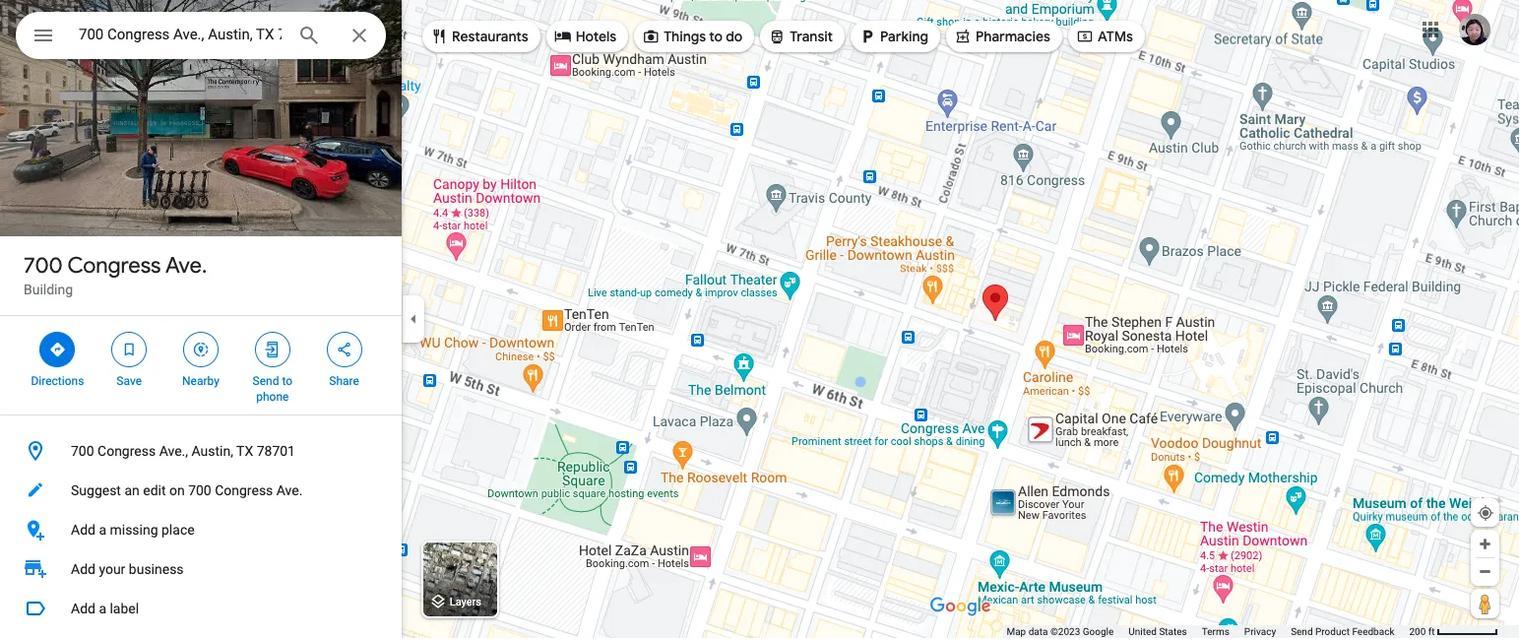 Task type: vqa. For each thing, say whether or not it's contained in the screenshot.


Task type: describe. For each thing, give the bounding box(es) containing it.
200 ft
[[1409, 626, 1435, 637]]

 pharmacies
[[954, 25, 1051, 47]]

your
[[99, 561, 125, 577]]


[[49, 339, 66, 360]]

ft
[[1428, 626, 1435, 637]]

united states button
[[1129, 625, 1187, 638]]

700 congress ave. main content
[[0, 0, 402, 638]]

 button
[[16, 12, 71, 63]]

terms button
[[1202, 625, 1230, 638]]


[[264, 339, 281, 360]]

700 congress ave., austin, tx 78701
[[71, 443, 295, 459]]

add a label button
[[0, 589, 402, 628]]

united states
[[1129, 626, 1187, 637]]

label
[[110, 601, 139, 616]]

send to phone
[[253, 374, 292, 404]]

add for add your business
[[71, 561, 95, 577]]

product
[[1315, 626, 1350, 637]]

restaurants
[[452, 28, 528, 45]]

google
[[1083, 626, 1114, 637]]

to inside  things to do
[[709, 28, 723, 45]]

suggest an edit on 700 congress ave. button
[[0, 471, 402, 510]]

collapse side panel image
[[403, 308, 424, 330]]

transit
[[790, 28, 833, 45]]

nearby
[[182, 374, 219, 388]]

privacy button
[[1244, 625, 1276, 638]]

data
[[1029, 626, 1048, 637]]

missing
[[110, 522, 158, 538]]

privacy
[[1244, 626, 1276, 637]]

78701
[[257, 443, 295, 459]]

feedback
[[1352, 626, 1395, 637]]


[[554, 25, 572, 47]]

to inside send to phone
[[282, 374, 292, 388]]

add your business
[[71, 561, 184, 577]]

ave. inside suggest an edit on 700 congress ave. button
[[276, 482, 303, 498]]


[[859, 25, 876, 47]]

show street view coverage image
[[1471, 589, 1500, 618]]

map
[[1007, 626, 1026, 637]]

add your business link
[[0, 549, 402, 589]]

footer inside google maps element
[[1007, 625, 1409, 638]]

700 for ave.,
[[71, 443, 94, 459]]

 parking
[[859, 25, 928, 47]]

 search field
[[16, 12, 386, 63]]

700 for ave.
[[24, 252, 63, 280]]

none field inside 700 congress ave., austin, tx 78701 field
[[79, 23, 282, 46]]

suggest
[[71, 482, 121, 498]]

tx
[[236, 443, 253, 459]]

congress for ave.,
[[98, 443, 156, 459]]

add a label
[[71, 601, 139, 616]]

states
[[1159, 626, 1187, 637]]

200
[[1409, 626, 1426, 637]]

 transit
[[768, 25, 833, 47]]


[[954, 25, 972, 47]]

zoom out image
[[1478, 564, 1493, 579]]

layers
[[450, 596, 481, 609]]

an
[[124, 482, 140, 498]]

building
[[24, 282, 73, 297]]

on
[[169, 482, 185, 498]]

business
[[129, 561, 184, 577]]



Task type: locate. For each thing, give the bounding box(es) containing it.
a for missing
[[99, 522, 106, 538]]

a
[[99, 522, 106, 538], [99, 601, 106, 616]]

share
[[329, 374, 359, 388]]


[[192, 339, 210, 360]]

 hotels
[[554, 25, 617, 47]]

ave. down the 78701
[[276, 482, 303, 498]]

hotels
[[576, 28, 617, 45]]

add
[[71, 522, 95, 538], [71, 561, 95, 577], [71, 601, 95, 616]]

send for send product feedback
[[1291, 626, 1313, 637]]

1 vertical spatial ave.
[[276, 482, 303, 498]]

1 vertical spatial congress
[[98, 443, 156, 459]]

700 congress ave. building
[[24, 252, 207, 297]]

google account: michele murakami  
(michele.murakami@adept.ai) image
[[1459, 13, 1491, 45]]

add a missing place button
[[0, 510, 402, 549]]

to up phone
[[282, 374, 292, 388]]

send
[[253, 374, 279, 388], [1291, 626, 1313, 637]]

0 horizontal spatial to
[[282, 374, 292, 388]]

actions for 700 congress ave. region
[[0, 316, 402, 415]]

1 horizontal spatial ave.
[[276, 482, 303, 498]]

add left your
[[71, 561, 95, 577]]

0 vertical spatial a
[[99, 522, 106, 538]]

united
[[1129, 626, 1157, 637]]

congress up building
[[67, 252, 161, 280]]

add inside 'button'
[[71, 601, 95, 616]]

 atms
[[1076, 25, 1133, 47]]

1 horizontal spatial send
[[1291, 626, 1313, 637]]

None field
[[79, 23, 282, 46]]

save
[[117, 374, 142, 388]]

congress for ave.
[[67, 252, 161, 280]]

directions
[[31, 374, 84, 388]]

1 vertical spatial a
[[99, 601, 106, 616]]

0 vertical spatial 700
[[24, 252, 63, 280]]

zoom in image
[[1478, 537, 1493, 551]]

footer containing map data ©2023 google
[[1007, 625, 1409, 638]]

1 vertical spatial send
[[1291, 626, 1313, 637]]

a left label at the left of the page
[[99, 601, 106, 616]]

1 add from the top
[[71, 522, 95, 538]]

map data ©2023 google
[[1007, 626, 1114, 637]]

1 horizontal spatial to
[[709, 28, 723, 45]]

austin,
[[191, 443, 233, 459]]

2 vertical spatial congress
[[215, 482, 273, 498]]

a inside button
[[99, 522, 106, 538]]

ave.,
[[159, 443, 188, 459]]

2 horizontal spatial 700
[[188, 482, 211, 498]]

congress up an
[[98, 443, 156, 459]]


[[120, 339, 138, 360]]

congress inside 700 congress ave., austin, tx 78701 button
[[98, 443, 156, 459]]

700
[[24, 252, 63, 280], [71, 443, 94, 459], [188, 482, 211, 498]]

things
[[664, 28, 706, 45]]

ave. inside 700 congress ave. building
[[165, 252, 207, 280]]

parking
[[880, 28, 928, 45]]

 things to do
[[642, 25, 743, 47]]

congress down tx
[[215, 482, 273, 498]]

 restaurants
[[430, 25, 528, 47]]


[[768, 25, 786, 47]]

add a missing place
[[71, 522, 195, 538]]

congress inside suggest an edit on 700 congress ave. button
[[215, 482, 273, 498]]

a inside 'button'
[[99, 601, 106, 616]]

footer
[[1007, 625, 1409, 638]]

do
[[726, 28, 743, 45]]

send product feedback
[[1291, 626, 1395, 637]]

to
[[709, 28, 723, 45], [282, 374, 292, 388]]

1 a from the top
[[99, 522, 106, 538]]

0 vertical spatial send
[[253, 374, 279, 388]]

send up phone
[[253, 374, 279, 388]]

add for add a missing place
[[71, 522, 95, 538]]

add down suggest
[[71, 522, 95, 538]]

suggest an edit on 700 congress ave.
[[71, 482, 303, 498]]

add left label at the left of the page
[[71, 601, 95, 616]]

google maps element
[[0, 0, 1519, 638]]


[[1076, 25, 1094, 47]]

send inside send to phone
[[253, 374, 279, 388]]

add for add a label
[[71, 601, 95, 616]]

place
[[161, 522, 195, 538]]

send product feedback button
[[1291, 625, 1395, 638]]

0 vertical spatial ave.
[[165, 252, 207, 280]]

ave.
[[165, 252, 207, 280], [276, 482, 303, 498]]

1 vertical spatial to
[[282, 374, 292, 388]]

send left product
[[1291, 626, 1313, 637]]

0 vertical spatial to
[[709, 28, 723, 45]]

phone
[[256, 390, 289, 404]]

0 horizontal spatial ave.
[[165, 252, 207, 280]]

1 vertical spatial 700
[[71, 443, 94, 459]]

©2023
[[1051, 626, 1080, 637]]


[[32, 22, 55, 49]]

pharmacies
[[976, 28, 1051, 45]]

700 inside 700 congress ave. building
[[24, 252, 63, 280]]

0 horizontal spatial 700
[[24, 252, 63, 280]]

add inside button
[[71, 522, 95, 538]]

terms
[[1202, 626, 1230, 637]]

2 add from the top
[[71, 561, 95, 577]]


[[335, 339, 353, 360]]

700 congress ave., austin, tx 78701 button
[[0, 431, 402, 471]]

to left do
[[709, 28, 723, 45]]

a left missing
[[99, 522, 106, 538]]

edit
[[143, 482, 166, 498]]

1 vertical spatial add
[[71, 561, 95, 577]]

0 vertical spatial congress
[[67, 252, 161, 280]]

200 ft button
[[1409, 626, 1499, 637]]

2 vertical spatial add
[[71, 601, 95, 616]]

0 vertical spatial add
[[71, 522, 95, 538]]

congress
[[67, 252, 161, 280], [98, 443, 156, 459], [215, 482, 273, 498]]

1 horizontal spatial 700
[[71, 443, 94, 459]]

send inside button
[[1291, 626, 1313, 637]]

atms
[[1098, 28, 1133, 45]]

ave. up 
[[165, 252, 207, 280]]

0 horizontal spatial send
[[253, 374, 279, 388]]

700 up suggest
[[71, 443, 94, 459]]

2 vertical spatial 700
[[188, 482, 211, 498]]

a for label
[[99, 601, 106, 616]]

congress inside 700 congress ave. building
[[67, 252, 161, 280]]

700 Congress Ave., Austin, TX 78701 field
[[16, 12, 386, 59]]

700 up building
[[24, 252, 63, 280]]


[[642, 25, 660, 47]]

700 right on
[[188, 482, 211, 498]]

send for send to phone
[[253, 374, 279, 388]]

2 a from the top
[[99, 601, 106, 616]]

3 add from the top
[[71, 601, 95, 616]]


[[430, 25, 448, 47]]

show your location image
[[1477, 504, 1495, 522]]



